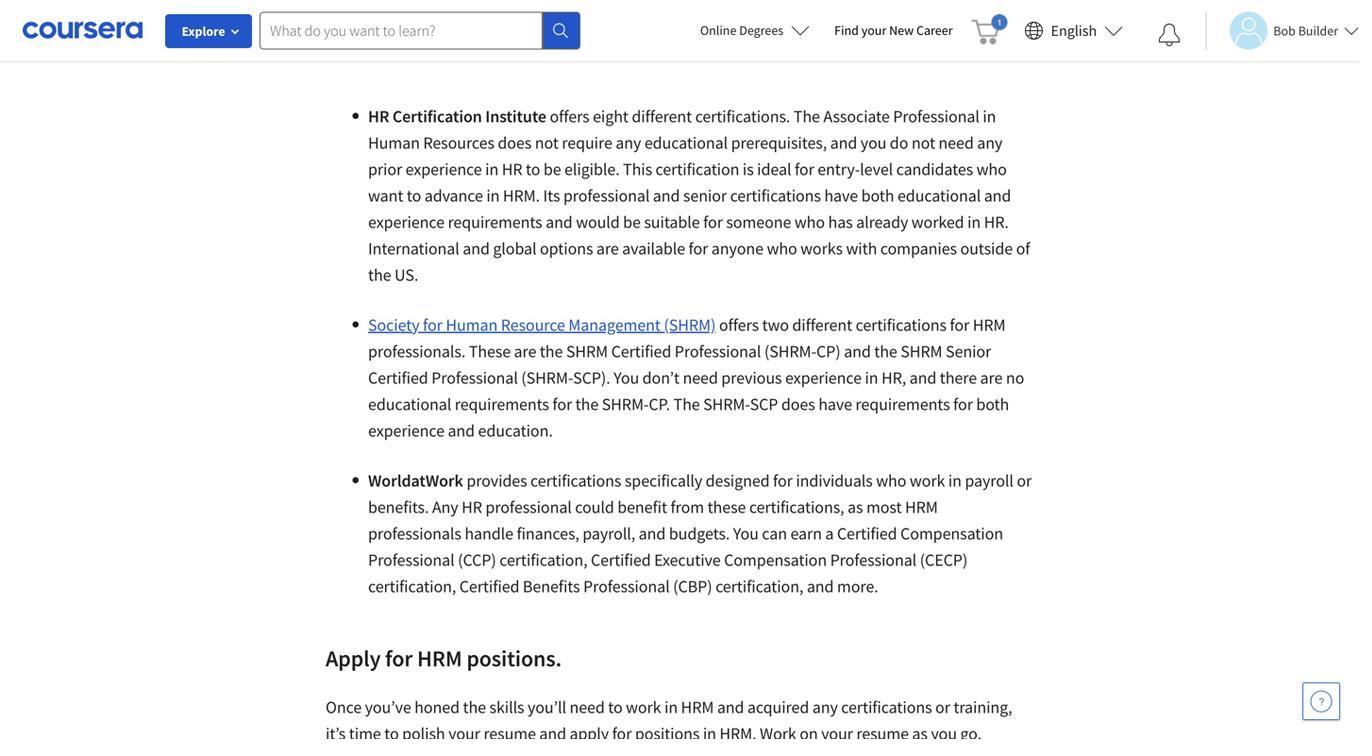 Task type: vqa. For each thing, say whether or not it's contained in the screenshot.
International
yes



Task type: locate. For each thing, give the bounding box(es) containing it.
and up suitable
[[653, 185, 680, 206]]

1 vertical spatial human
[[446, 314, 498, 335]]

professional up more.
[[830, 549, 917, 571]]

offers
[[550, 106, 590, 127], [719, 314, 759, 335]]

0 horizontal spatial both
[[862, 185, 895, 206]]

0 vertical spatial the
[[794, 106, 820, 127]]

resume down skills
[[484, 723, 536, 739]]

hrm right the most
[[905, 496, 938, 518]]

find
[[835, 22, 859, 39]]

need
[[939, 132, 974, 153], [683, 367, 718, 388], [570, 697, 605, 718]]

2 horizontal spatial hr
[[502, 158, 523, 180]]

1 horizontal spatial not
[[912, 132, 936, 153]]

2 horizontal spatial your
[[862, 22, 887, 39]]

1 vertical spatial does
[[782, 394, 815, 415]]

work inside the once you've honed the skills you'll need to work in hrm and acquired any certifications or training, it's time to polish your resume and apply for positions in hrm. work on your resume as you go
[[626, 697, 661, 718]]

0 horizontal spatial the
[[674, 394, 700, 415]]

1 resume from the left
[[484, 723, 536, 739]]

bob
[[1274, 22, 1296, 39]]

experience up advance
[[406, 158, 482, 180]]

1 vertical spatial different
[[793, 314, 853, 335]]

0 vertical spatial you
[[614, 367, 639, 388]]

1 vertical spatial both
[[977, 394, 1010, 415]]

associate
[[824, 106, 890, 127]]

any
[[616, 132, 641, 153], [977, 132, 1003, 153], [813, 697, 838, 718]]

0 horizontal spatial does
[[498, 132, 532, 153]]

resource
[[501, 314, 565, 335]]

1 horizontal spatial human
[[446, 314, 498, 335]]

hrm.
[[503, 185, 540, 206], [720, 723, 757, 739]]

or
[[1017, 470, 1032, 491], [936, 697, 951, 718]]

skills
[[490, 697, 524, 718]]

shrm-
[[602, 394, 649, 415], [704, 394, 750, 415]]

1 vertical spatial hrm.
[[720, 723, 757, 739]]

educational up certification
[[645, 132, 728, 153]]

0 horizontal spatial you
[[614, 367, 639, 388]]

What do you want to learn? text field
[[260, 12, 543, 50]]

educational up worked
[[898, 185, 981, 206]]

requirements up global
[[448, 211, 543, 233]]

professional down professionals
[[368, 549, 455, 571]]

offers inside offers two different certifications for hrm professionals. these are the shrm certified professional (shrm-cp) and the shrm senior certified professional (shrm-scp). you don't need previous experience in hr, and there are no educational requirements for the shrm-cp. the shrm-scp does have requirements for both experience and education.
[[719, 314, 759, 335]]

professional
[[564, 185, 650, 206], [486, 496, 572, 518]]

worldatwork
[[368, 470, 463, 491]]

1 horizontal spatial both
[[977, 394, 1010, 415]]

and left acquired
[[717, 697, 744, 718]]

educational down professionals.
[[368, 394, 452, 415]]

not right do
[[912, 132, 936, 153]]

scp).
[[573, 367, 611, 388]]

1 vertical spatial have
[[819, 394, 853, 415]]

shrm up hr,
[[901, 341, 943, 362]]

1 horizontal spatial hr
[[462, 496, 482, 518]]

0 horizontal spatial educational
[[368, 394, 452, 415]]

0 vertical spatial you
[[861, 132, 887, 153]]

1 horizontal spatial be
[[623, 211, 641, 233]]

0 horizontal spatial offers
[[550, 106, 590, 127]]

0 vertical spatial professional
[[564, 185, 650, 206]]

requirements
[[448, 211, 543, 233], [455, 394, 549, 415], [856, 394, 950, 415]]

offers up require
[[550, 106, 590, 127]]

english button
[[1017, 0, 1131, 61]]

hr up prior
[[368, 106, 389, 127]]

as
[[848, 496, 863, 518], [912, 723, 928, 739]]

these
[[469, 341, 511, 362]]

the
[[794, 106, 820, 127], [674, 394, 700, 415]]

does down institute on the left top of page
[[498, 132, 532, 153]]

need inside the once you've honed the skills you'll need to work in hrm and acquired any certifications or training, it's time to polish your resume and apply for positions in hrm. work on your resume as you go
[[570, 697, 605, 718]]

1 horizontal spatial you
[[733, 523, 759, 544]]

0 vertical spatial both
[[862, 185, 895, 206]]

0 horizontal spatial or
[[936, 697, 951, 718]]

in left payroll
[[949, 470, 962, 491]]

(cecp)
[[920, 549, 968, 571]]

be
[[544, 158, 561, 180], [623, 211, 641, 233]]

explore button
[[165, 14, 252, 48]]

0 horizontal spatial resume
[[484, 723, 536, 739]]

your right find
[[862, 22, 887, 39]]

resume right on
[[857, 723, 909, 739]]

professional up finances,
[[486, 496, 572, 518]]

shrm- down 'previous' on the right of the page
[[704, 394, 750, 415]]

the left skills
[[463, 697, 486, 718]]

0 horizontal spatial (shrm-
[[521, 367, 573, 388]]

to down the you've
[[384, 723, 399, 739]]

0 horizontal spatial work
[[626, 697, 661, 718]]

have inside offers two different certifications for hrm professionals. these are the shrm certified professional (shrm-cp) and the shrm senior certified professional (shrm-scp). you don't need previous experience in hr, and there are no educational requirements for the shrm-cp. the shrm-scp does have requirements for both experience and education.
[[819, 394, 853, 415]]

0 vertical spatial or
[[1017, 470, 1032, 491]]

0 vertical spatial hrm.
[[503, 185, 540, 206]]

are
[[597, 238, 619, 259], [514, 341, 537, 362], [981, 367, 1003, 388]]

0 vertical spatial are
[[597, 238, 619, 259]]

(shrm- down two
[[765, 341, 817, 362]]

anyone
[[712, 238, 764, 259]]

0 horizontal spatial compensation
[[724, 549, 827, 571]]

be up its
[[544, 158, 561, 180]]

requirements down hr,
[[856, 394, 950, 415]]

your down honed
[[449, 723, 480, 739]]

0 horizontal spatial your
[[449, 723, 480, 739]]

hrm up positions on the bottom of page
[[681, 697, 714, 718]]

work
[[760, 723, 797, 739]]

who
[[977, 158, 1007, 180], [795, 211, 825, 233], [767, 238, 798, 259], [876, 470, 907, 491]]

1 horizontal spatial shrm-
[[704, 394, 750, 415]]

the right cp.
[[674, 394, 700, 415]]

be right the would
[[623, 211, 641, 233]]

certifications
[[730, 185, 821, 206], [856, 314, 947, 335], [531, 470, 622, 491], [842, 697, 932, 718]]

does
[[498, 132, 532, 153], [782, 394, 815, 415]]

hrm up honed
[[417, 644, 462, 673]]

1 horizontal spatial hrm.
[[720, 723, 757, 739]]

different inside offers two different certifications for hrm professionals. these are the shrm certified professional (shrm-cp) and the shrm senior certified professional (shrm-scp). you don't need previous experience in hr, and there are no educational requirements for the shrm-cp. the shrm-scp does have requirements for both experience and education.
[[793, 314, 853, 335]]

resume
[[484, 723, 536, 739], [857, 723, 909, 739]]

benefits
[[523, 576, 580, 597]]

1 vertical spatial educational
[[898, 185, 981, 206]]

can
[[762, 523, 787, 544]]

compensation down can
[[724, 549, 827, 571]]

1 horizontal spatial does
[[782, 394, 815, 415]]

both down "level"
[[862, 185, 895, 206]]

payroll,
[[583, 523, 636, 544]]

requirements inside offers eight different certifications. the associate professional in human resources does not require any educational prerequisites, and you do not need any prior experience in hr to be eligible. this certification is ideal for entry-level candidates who want to advance in hrm. its professional and senior certifications have both educational and experience requirements and would be suitable for someone who has already worked in hr. international and global options are available for anyone who works with companies outside of the us.
[[448, 211, 543, 233]]

hr right any
[[462, 496, 482, 518]]

experience
[[406, 158, 482, 180], [368, 211, 445, 233], [786, 367, 862, 388], [368, 420, 445, 441]]

different
[[632, 106, 692, 127], [793, 314, 853, 335]]

once you've honed the skills you'll need to work in hrm and acquired any certifications or training, it's time to polish your resume and apply for positions in hrm. work on your resume as you go
[[326, 697, 1025, 739]]

0 vertical spatial human
[[368, 132, 420, 153]]

the down scp).
[[576, 394, 599, 415]]

(ccp)
[[458, 549, 496, 571]]

as inside the once you've honed the skills you'll need to work in hrm and acquired any certifications or training, it's time to polish your resume and apply for positions in hrm. work on your resume as you go
[[912, 723, 928, 739]]

1 vertical spatial (shrm-
[[521, 367, 573, 388]]

any
[[432, 496, 459, 518]]

from
[[671, 496, 704, 518]]

1 horizontal spatial shrm
[[901, 341, 943, 362]]

prior
[[368, 158, 402, 180]]

1 vertical spatial work
[[626, 697, 661, 718]]

your
[[862, 22, 887, 39], [449, 723, 480, 739], [822, 723, 853, 739]]

None search field
[[260, 12, 581, 50]]

has
[[829, 211, 853, 233]]

certifications inside offers eight different certifications. the associate professional in human resources does not require any educational prerequisites, and you do not need any prior experience in hr to be eligible. this certification is ideal for entry-level candidates who want to advance in hrm. its professional and senior certifications have both educational and experience requirements and would be suitable for someone who has already worked in hr. international and global options are available for anyone who works with companies outside of the us.
[[730, 185, 821, 206]]

certifications inside the once you've honed the skills you'll need to work in hrm and acquired any certifications or training, it's time to polish your resume and apply for positions in hrm. work on your resume as you go
[[842, 697, 932, 718]]

who up the most
[[876, 470, 907, 491]]

have up the has
[[825, 185, 858, 206]]

different right eight
[[632, 106, 692, 127]]

2 vertical spatial hr
[[462, 496, 482, 518]]

provides
[[467, 470, 527, 491]]

1 vertical spatial the
[[674, 394, 700, 415]]

advance
[[425, 185, 483, 206]]

have down "cp)"
[[819, 394, 853, 415]]

professional down (shrm)
[[675, 341, 761, 362]]

or left training, on the bottom right
[[936, 697, 951, 718]]

this
[[623, 158, 652, 180]]

hrm
[[973, 314, 1006, 335], [905, 496, 938, 518], [417, 644, 462, 673], [681, 697, 714, 718]]

for inside provides certifications specifically designed for individuals who work in payroll or benefits. any hr professional could benefit from these certifications, as most hrm professionals handle finances, payroll, and budgets. you can earn a certified compensation professional (ccp) certification, certified executive compensation professional (cecp) certification, certified benefits professional (cbp) certification, and more.
[[773, 470, 793, 491]]

to up apply
[[608, 697, 623, 718]]

both down no
[[977, 394, 1010, 415]]

0 horizontal spatial as
[[848, 496, 863, 518]]

2 horizontal spatial are
[[981, 367, 1003, 388]]

certified down (ccp)
[[460, 576, 520, 597]]

certified down the most
[[837, 523, 897, 544]]

0 horizontal spatial hrm.
[[503, 185, 540, 206]]

are down resource
[[514, 341, 537, 362]]

in left hr.
[[968, 211, 981, 233]]

you left do
[[861, 132, 887, 153]]

0 horizontal spatial different
[[632, 106, 692, 127]]

human up these
[[446, 314, 498, 335]]

2 vertical spatial educational
[[368, 394, 452, 415]]

2 shrm from the left
[[901, 341, 943, 362]]

2 horizontal spatial need
[[939, 132, 974, 153]]

1 vertical spatial need
[[683, 367, 718, 388]]

benefits.
[[368, 496, 429, 518]]

1 vertical spatial you
[[931, 723, 957, 739]]

to down institute on the left top of page
[[526, 158, 540, 180]]

0 horizontal spatial not
[[535, 132, 559, 153]]

want
[[368, 185, 403, 206]]

offers inside offers eight different certifications. the associate professional in human resources does not require any educational prerequisites, and you do not need any prior experience in hr to be eligible. this certification is ideal for entry-level candidates who want to advance in hrm. its professional and senior certifications have both educational and experience requirements and would be suitable for someone who has already worked in hr. international and global options are available for anyone who works with companies outside of the us.
[[550, 106, 590, 127]]

1 vertical spatial you
[[733, 523, 759, 544]]

1 horizontal spatial you
[[931, 723, 957, 739]]

apply for hrm positions.
[[326, 644, 566, 673]]

0 vertical spatial offers
[[550, 106, 590, 127]]

1 vertical spatial are
[[514, 341, 537, 362]]

require
[[562, 132, 613, 153]]

the
[[368, 264, 391, 285], [540, 341, 563, 362], [875, 341, 898, 362], [576, 394, 599, 415], [463, 697, 486, 718]]

english
[[1051, 21, 1097, 40]]

0 horizontal spatial you
[[861, 132, 887, 153]]

and
[[831, 132, 858, 153], [653, 185, 680, 206], [985, 185, 1012, 206], [546, 211, 573, 233], [463, 238, 490, 259], [844, 341, 871, 362], [910, 367, 937, 388], [448, 420, 475, 441], [639, 523, 666, 544], [807, 576, 834, 597], [717, 697, 744, 718], [540, 723, 567, 739]]

0 vertical spatial have
[[825, 185, 858, 206]]

shrm
[[566, 341, 608, 362], [901, 341, 943, 362]]

senior
[[684, 185, 727, 206]]

you
[[614, 367, 639, 388], [733, 523, 759, 544]]

1 horizontal spatial different
[[793, 314, 853, 335]]

most
[[867, 496, 902, 518]]

2 vertical spatial need
[[570, 697, 605, 718]]

0 vertical spatial hr
[[368, 106, 389, 127]]

1 horizontal spatial any
[[813, 697, 838, 718]]

are inside offers eight different certifications. the associate professional in human resources does not require any educational prerequisites, and you do not need any prior experience in hr to be eligible. this certification is ideal for entry-level candidates who want to advance in hrm. its professional and senior certifications have both educational and experience requirements and would be suitable for someone who has already worked in hr. international and global options are available for anyone who works with companies outside of the us.
[[597, 238, 619, 259]]

hrm up senior
[[973, 314, 1006, 335]]

earn
[[791, 523, 822, 544]]

0 horizontal spatial shrm
[[566, 341, 608, 362]]

1 vertical spatial hr
[[502, 158, 523, 180]]

and down you'll
[[540, 723, 567, 739]]

does inside offers eight different certifications. the associate professional in human resources does not require any educational prerequisites, and you do not need any prior experience in hr to be eligible. this certification is ideal for entry-level candidates who want to advance in hrm. its professional and senior certifications have both educational and experience requirements and would be suitable for someone who has already worked in hr. international and global options are available for anyone who works with companies outside of the us.
[[498, 132, 532, 153]]

shopping cart: 1 item image
[[972, 14, 1008, 44]]

who up hr.
[[977, 158, 1007, 180]]

the left us.
[[368, 264, 391, 285]]

there
[[940, 367, 977, 388]]

shrm up scp).
[[566, 341, 608, 362]]

you inside provides certifications specifically designed for individuals who work in payroll or benefits. any hr professional could benefit from these certifications, as most hrm professionals handle finances, payroll, and budgets. you can earn a certified compensation professional (ccp) certification, certified executive compensation professional (cecp) certification, certified benefits professional (cbp) certification, and more.
[[733, 523, 759, 544]]

or right payroll
[[1017, 470, 1032, 491]]

1 horizontal spatial (shrm-
[[765, 341, 817, 362]]

0 vertical spatial educational
[[645, 132, 728, 153]]

the inside offers eight different certifications. the associate professional in human resources does not require any educational prerequisites, and you do not need any prior experience in hr to be eligible. this certification is ideal for entry-level candidates who want to advance in hrm. its professional and senior certifications have both educational and experience requirements and would be suitable for someone who has already worked in hr. international and global options are available for anyone who works with companies outside of the us.
[[368, 264, 391, 285]]

1 vertical spatial or
[[936, 697, 951, 718]]

compensation up (cecp)
[[901, 523, 1004, 544]]

hr down institute on the left top of page
[[502, 158, 523, 180]]

1 horizontal spatial are
[[597, 238, 619, 259]]

0 horizontal spatial shrm-
[[602, 394, 649, 415]]

professionals
[[368, 523, 462, 544]]

in
[[983, 106, 996, 127], [485, 158, 499, 180], [487, 185, 500, 206], [968, 211, 981, 233], [865, 367, 879, 388], [949, 470, 962, 491], [665, 697, 678, 718], [703, 723, 717, 739]]

1 horizontal spatial educational
[[645, 132, 728, 153]]

0 vertical spatial different
[[632, 106, 692, 127]]

1 horizontal spatial as
[[912, 723, 928, 739]]

hrm. left the work
[[720, 723, 757, 739]]

you inside offers eight different certifications. the associate professional in human resources does not require any educational prerequisites, and you do not need any prior experience in hr to be eligible. this certification is ideal for entry-level candidates who want to advance in hrm. its professional and senior certifications have both educational and experience requirements and would be suitable for someone who has already worked in hr. international and global options are available for anyone who works with companies outside of the us.
[[861, 132, 887, 153]]

any up hr.
[[977, 132, 1003, 153]]

0 vertical spatial as
[[848, 496, 863, 518]]

1 horizontal spatial work
[[910, 470, 945, 491]]

0 vertical spatial does
[[498, 132, 532, 153]]

are left no
[[981, 367, 1003, 388]]

hr inside offers eight different certifications. the associate professional in human resources does not require any educational prerequisites, and you do not need any prior experience in hr to be eligible. this certification is ideal for entry-level candidates who want to advance in hrm. its professional and senior certifications have both educational and experience requirements and would be suitable for someone who has already worked in hr. international and global options are available for anyone who works with companies outside of the us.
[[502, 158, 523, 180]]

professional inside provides certifications specifically designed for individuals who work in payroll or benefits. any hr professional could benefit from these certifications, as most hrm professionals handle finances, payroll, and budgets. you can earn a certified compensation professional (ccp) certification, certified executive compensation professional (cecp) certification, certified benefits professional (cbp) certification, and more.
[[486, 496, 572, 518]]

professional inside offers eight different certifications. the associate professional in human resources does not require any educational prerequisites, and you do not need any prior experience in hr to be eligible. this certification is ideal for entry-level candidates who want to advance in hrm. its professional and senior certifications have both educational and experience requirements and would be suitable for someone who has already worked in hr. international and global options are available for anyone who works with companies outside of the us.
[[893, 106, 980, 127]]

1 horizontal spatial resume
[[857, 723, 909, 739]]

different inside offers eight different certifications. the associate professional in human resources does not require any educational prerequisites, and you do not need any prior experience in hr to be eligible. this certification is ideal for entry-level candidates who want to advance in hrm. its professional and senior certifications have both educational and experience requirements and would be suitable for someone who has already worked in hr. international and global options are available for anyone who works with companies outside of the us.
[[632, 106, 692, 127]]

are down the would
[[597, 238, 619, 259]]

cp)
[[817, 341, 841, 362]]

your right on
[[822, 723, 853, 739]]

(shrm- down society for human resource management (shrm)
[[521, 367, 573, 388]]

certifications inside offers two different certifications for hrm professionals. these are the shrm certified professional (shrm-cp) and the shrm senior certified professional (shrm-scp). you don't need previous experience in hr, and there are no educational requirements for the shrm-cp. the shrm-scp does have requirements for both experience and education.
[[856, 314, 947, 335]]

work up positions on the bottom of page
[[626, 697, 661, 718]]

1 shrm- from the left
[[602, 394, 649, 415]]

any inside the once you've honed the skills you'll need to work in hrm and acquired any certifications or training, it's time to polish your resume and apply for positions in hrm. work on your resume as you go
[[813, 697, 838, 718]]

0 vertical spatial work
[[910, 470, 945, 491]]

need inside offers two different certifications for hrm professionals. these are the shrm certified professional (shrm-cp) and the shrm senior certified professional (shrm-scp). you don't need previous experience in hr, and there are no educational requirements for the shrm-cp. the shrm-scp does have requirements for both experience and education.
[[683, 367, 718, 388]]

the up hr,
[[875, 341, 898, 362]]

not left require
[[535, 132, 559, 153]]

you
[[861, 132, 887, 153], [931, 723, 957, 739]]

any up on
[[813, 697, 838, 718]]

you down training, on the bottom right
[[931, 723, 957, 739]]

offers for require
[[550, 106, 590, 127]]

0 horizontal spatial any
[[616, 132, 641, 153]]

1 horizontal spatial need
[[683, 367, 718, 388]]

0 vertical spatial compensation
[[901, 523, 1004, 544]]

0 horizontal spatial are
[[514, 341, 537, 362]]

offers left two
[[719, 314, 759, 335]]

1 vertical spatial as
[[912, 723, 928, 739]]

does right scp
[[782, 394, 815, 415]]

1 horizontal spatial the
[[794, 106, 820, 127]]

of
[[1017, 238, 1030, 259]]

0 horizontal spatial hr
[[368, 106, 389, 127]]

0 vertical spatial need
[[939, 132, 974, 153]]

1 horizontal spatial offers
[[719, 314, 759, 335]]

work left payroll
[[910, 470, 945, 491]]

a
[[826, 523, 834, 544]]

0 horizontal spatial need
[[570, 697, 605, 718]]

online degrees button
[[685, 9, 825, 51]]

and left more.
[[807, 576, 834, 597]]

educational
[[645, 132, 728, 153], [898, 185, 981, 206], [368, 394, 452, 415]]

offers two different certifications for hrm professionals. these are the shrm certified professional (shrm-cp) and the shrm senior certified professional (shrm-scp). you don't need previous experience in hr, and there are no educational requirements for the shrm-cp. the shrm-scp does have requirements for both experience and education.
[[368, 314, 1025, 441]]

1 horizontal spatial or
[[1017, 470, 1032, 491]]

in left hr,
[[865, 367, 879, 388]]

2 horizontal spatial educational
[[898, 185, 981, 206]]

any up this
[[616, 132, 641, 153]]

does inside offers two different certifications for hrm professionals. these are the shrm certified professional (shrm-cp) and the shrm senior certified professional (shrm-scp). you don't need previous experience in hr, and there are no educational requirements for the shrm-cp. the shrm-scp does have requirements for both experience and education.
[[782, 394, 815, 415]]

hr.
[[984, 211, 1009, 233]]

need up apply
[[570, 697, 605, 718]]

certification, down can
[[716, 576, 804, 597]]

candidates
[[897, 158, 974, 180]]

both
[[862, 185, 895, 206], [977, 394, 1010, 415]]

hr
[[368, 106, 389, 127], [502, 158, 523, 180], [462, 496, 482, 518]]

experience up 'international' at the left of page
[[368, 211, 445, 233]]

shrm- down scp).
[[602, 394, 649, 415]]

it's
[[326, 723, 346, 739]]



Task type: describe. For each thing, give the bounding box(es) containing it.
2 horizontal spatial certification,
[[716, 576, 804, 597]]

as inside provides certifications specifically designed for individuals who work in payroll or benefits. any hr professional could benefit from these certifications, as most hrm professionals handle finances, payroll, and budgets. you can earn a certified compensation professional (ccp) certification, certified executive compensation professional (cecp) certification, certified benefits professional (cbp) certification, and more.
[[848, 496, 863, 518]]

these
[[708, 496, 746, 518]]

different for cp)
[[793, 314, 853, 335]]

you inside the once you've honed the skills you'll need to work in hrm and acquired any certifications or training, it's time to polish your resume and apply for positions in hrm. work on your resume as you go
[[931, 723, 957, 739]]

positions.
[[467, 644, 562, 673]]

certified down the payroll,
[[591, 549, 651, 571]]

bob builder
[[1274, 22, 1339, 39]]

handle
[[465, 523, 514, 544]]

budgets.
[[669, 523, 730, 544]]

or inside provides certifications specifically designed for individuals who work in payroll or benefits. any hr professional could benefit from these certifications, as most hrm professionals handle finances, payroll, and budgets. you can earn a certified compensation professional (ccp) certification, certified executive compensation professional (cecp) certification, certified benefits professional (cbp) certification, and more.
[[1017, 470, 1032, 491]]

us.
[[395, 264, 418, 285]]

0 horizontal spatial certification,
[[368, 576, 456, 597]]

different for educational
[[632, 106, 692, 127]]

two
[[762, 314, 789, 335]]

who down someone
[[767, 238, 798, 259]]

suitable
[[644, 211, 700, 233]]

(shrm)
[[664, 314, 716, 335]]

in down resources on the left top
[[485, 158, 499, 180]]

society
[[368, 314, 420, 335]]

and right hr,
[[910, 367, 937, 388]]

hrm inside provides certifications specifically designed for individuals who work in payroll or benefits. any hr professional could benefit from these certifications, as most hrm professionals handle finances, payroll, and budgets. you can earn a certified compensation professional (ccp) certification, certified executive compensation professional (cecp) certification, certified benefits professional (cbp) certification, and more.
[[905, 496, 938, 518]]

already
[[856, 211, 909, 233]]

professionals.
[[368, 341, 466, 362]]

2 resume from the left
[[857, 723, 909, 739]]

certifications inside provides certifications specifically designed for individuals who work in payroll or benefits. any hr professional could benefit from these certifications, as most hrm professionals handle finances, payroll, and budgets. you can earn a certified compensation professional (ccp) certification, certified executive compensation professional (cecp) certification, certified benefits professional (cbp) certification, and more.
[[531, 470, 622, 491]]

find your new career
[[835, 22, 953, 39]]

educational inside offers two different certifications for hrm professionals. these are the shrm certified professional (shrm-cp) and the shrm senior certified professional (shrm-scp). you don't need previous experience in hr, and there are no educational requirements for the shrm-cp. the shrm-scp does have requirements for both experience and education.
[[368, 394, 452, 415]]

once
[[326, 697, 362, 718]]

who up works
[[795, 211, 825, 233]]

hr certification institute
[[368, 106, 547, 127]]

human inside offers eight different certifications. the associate professional in human resources does not require any educational prerequisites, and you do not need any prior experience in hr to be eligible. this certification is ideal for entry-level candidates who want to advance in hrm. its professional and senior certifications have both educational and experience requirements and would be suitable for someone who has already worked in hr. international and global options are available for anyone who works with companies outside of the us.
[[368, 132, 420, 153]]

do
[[890, 132, 909, 153]]

society for human resource management (shrm) link
[[368, 314, 716, 335]]

don't
[[643, 367, 680, 388]]

experience up worldatwork
[[368, 420, 445, 441]]

both inside offers eight different certifications. the associate professional in human resources does not require any educational prerequisites, and you do not need any prior experience in hr to be eligible. this certification is ideal for entry-level candidates who want to advance in hrm. its professional and senior certifications have both educational and experience requirements and would be suitable for someone who has already worked in hr. international and global options are available for anyone who works with companies outside of the us.
[[862, 185, 895, 206]]

for inside the once you've honed the skills you'll need to work in hrm and acquired any certifications or training, it's time to polish your resume and apply for positions in hrm. work on your resume as you go
[[612, 723, 632, 739]]

and up hr.
[[985, 185, 1012, 206]]

the down society for human resource management (shrm) link
[[540, 341, 563, 362]]

requirements up education.
[[455, 394, 549, 415]]

executive
[[654, 549, 721, 571]]

any for certifications
[[813, 697, 838, 718]]

new
[[889, 22, 914, 39]]

society for human resource management (shrm)
[[368, 314, 716, 335]]

benefit
[[618, 496, 668, 518]]

the inside the once you've honed the skills you'll need to work in hrm and acquired any certifications or training, it's time to polish your resume and apply for positions in hrm. work on your resume as you go
[[463, 697, 486, 718]]

positions
[[635, 723, 700, 739]]

payroll
[[965, 470, 1014, 491]]

in right advance
[[487, 185, 500, 206]]

you inside offers two different certifications for hrm professionals. these are the shrm certified professional (shrm-cp) and the shrm senior certified professional (shrm-scp). you don't need previous experience in hr, and there are no educational requirements for the shrm-cp. the shrm-scp does have requirements for both experience and education.
[[614, 367, 639, 388]]

and left education.
[[448, 420, 475, 441]]

bob builder button
[[1206, 12, 1360, 50]]

0 vertical spatial be
[[544, 158, 561, 180]]

1 shrm from the left
[[566, 341, 608, 362]]

senior
[[946, 341, 992, 362]]

builder
[[1299, 22, 1339, 39]]

education.
[[478, 420, 553, 441]]

1 vertical spatial compensation
[[724, 549, 827, 571]]

resources
[[423, 132, 495, 153]]

and right "cp)"
[[844, 341, 871, 362]]

(cbp)
[[673, 576, 712, 597]]

hrm. inside offers eight different certifications. the associate professional in human resources does not require any educational prerequisites, and you do not need any prior experience in hr to be eligible. this certification is ideal for entry-level candidates who want to advance in hrm. its professional and senior certifications have both educational and experience requirements and would be suitable for someone who has already worked in hr. international and global options are available for anyone who works with companies outside of the us.
[[503, 185, 540, 206]]

is
[[743, 158, 754, 180]]

and down benefit
[[639, 523, 666, 544]]

individuals
[[796, 470, 873, 491]]

show notifications image
[[1159, 24, 1181, 46]]

online degrees
[[700, 22, 784, 39]]

in up positions on the bottom of page
[[665, 697, 678, 718]]

hrm. inside the once you've honed the skills you'll need to work in hrm and acquired any certifications or training, it's time to polish your resume and apply for positions in hrm. work on your resume as you go
[[720, 723, 757, 739]]

management
[[569, 314, 661, 335]]

certified up don't
[[611, 341, 672, 362]]

would
[[576, 211, 620, 233]]

could
[[575, 496, 614, 518]]

hrm inside offers two different certifications for hrm professionals. these are the shrm certified professional (shrm-cp) and the shrm senior certified professional (shrm-scp). you don't need previous experience in hr, and there are no educational requirements for the shrm-cp. the shrm-scp does have requirements for both experience and education.
[[973, 314, 1006, 335]]

offers eight different certifications. the associate professional in human resources does not require any educational prerequisites, and you do not need any prior experience in hr to be eligible. this certification is ideal for entry-level candidates who want to advance in hrm. its professional and senior certifications have both educational and experience requirements and would be suitable for someone who has already worked in hr. international and global options are available for anyone who works with companies outside of the us.
[[368, 106, 1030, 285]]

ideal
[[757, 158, 792, 180]]

and left global
[[463, 238, 490, 259]]

eligible.
[[565, 158, 620, 180]]

2 shrm- from the left
[[704, 394, 750, 415]]

specifically
[[625, 470, 703, 491]]

someone
[[726, 211, 792, 233]]

professional down the payroll,
[[584, 576, 670, 597]]

its
[[543, 185, 560, 206]]

1 horizontal spatial your
[[822, 723, 853, 739]]

certifications.
[[695, 106, 791, 127]]

offers for professional
[[719, 314, 759, 335]]

international
[[368, 238, 460, 259]]

1 vertical spatial be
[[623, 211, 641, 233]]

1 horizontal spatial certification,
[[500, 549, 588, 571]]

the inside offers eight different certifications. the associate professional in human resources does not require any educational prerequisites, and you do not need any prior experience in hr to be eligible. this certification is ideal for entry-level candidates who want to advance in hrm. its professional and senior certifications have both educational and experience requirements and would be suitable for someone who has already worked in hr. international and global options are available for anyone who works with companies outside of the us.
[[794, 106, 820, 127]]

companies
[[881, 238, 957, 259]]

previous
[[722, 367, 782, 388]]

scp
[[750, 394, 778, 415]]

0 vertical spatial (shrm-
[[765, 341, 817, 362]]

apply
[[326, 644, 381, 673]]

hrm inside the once you've honed the skills you'll need to work in hrm and acquired any certifications or training, it's time to polish your resume and apply for positions in hrm. work on your resume as you go
[[681, 697, 714, 718]]

certifications,
[[750, 496, 845, 518]]

worked
[[912, 211, 965, 233]]

certified down professionals.
[[368, 367, 428, 388]]

any for educational
[[616, 132, 641, 153]]

and up the entry-
[[831, 132, 858, 153]]

coursera image
[[23, 15, 143, 46]]

help center image
[[1311, 690, 1333, 713]]

level
[[860, 158, 893, 180]]

work inside provides certifications specifically designed for individuals who work in payroll or benefits. any hr professional could benefit from these certifications, as most hrm professionals handle finances, payroll, and budgets. you can earn a certified compensation professional (ccp) certification, certified executive compensation professional (cecp) certification, certified benefits professional (cbp) certification, and more.
[[910, 470, 945, 491]]

certification
[[393, 106, 482, 127]]

certification
[[656, 158, 740, 180]]

cp.
[[649, 394, 670, 415]]

acquired
[[748, 697, 809, 718]]

global
[[493, 238, 537, 259]]

1 not from the left
[[535, 132, 559, 153]]

both inside offers two different certifications for hrm professionals. these are the shrm certified professional (shrm-cp) and the shrm senior certified professional (shrm-scp). you don't need previous experience in hr, and there are no educational requirements for the shrm-cp. the shrm-scp does have requirements for both experience and education.
[[977, 394, 1010, 415]]

in right positions on the bottom of page
[[703, 723, 717, 739]]

entry-
[[818, 158, 860, 180]]

1 horizontal spatial compensation
[[901, 523, 1004, 544]]

need inside offers eight different certifications. the associate professional in human resources does not require any educational prerequisites, and you do not need any prior experience in hr to be eligible. this certification is ideal for entry-level candidates who want to advance in hrm. its professional and senior certifications have both educational and experience requirements and would be suitable for someone who has already worked in hr. international and global options are available for anyone who works with companies outside of the us.
[[939, 132, 974, 153]]

professional inside offers eight different certifications. the associate professional in human resources does not require any educational prerequisites, and you do not need any prior experience in hr to be eligible. this certification is ideal for entry-level candidates who want to advance in hrm. its professional and senior certifications have both educational and experience requirements and would be suitable for someone who has already worked in hr. international and global options are available for anyone who works with companies outside of the us.
[[564, 185, 650, 206]]

hr inside provides certifications specifically designed for individuals who work in payroll or benefits. any hr professional could benefit from these certifications, as most hrm professionals handle finances, payroll, and budgets. you can earn a certified compensation professional (ccp) certification, certified executive compensation professional (cecp) certification, certified benefits professional (cbp) certification, and more.
[[462, 496, 482, 518]]

options
[[540, 238, 593, 259]]

training,
[[954, 697, 1013, 718]]

find your new career link
[[825, 19, 963, 42]]

2 not from the left
[[912, 132, 936, 153]]

who inside provides certifications specifically designed for individuals who work in payroll or benefits. any hr professional could benefit from these certifications, as most hrm professionals handle finances, payroll, and budgets. you can earn a certified compensation professional (ccp) certification, certified executive compensation professional (cecp) certification, certified benefits professional (cbp) certification, and more.
[[876, 470, 907, 491]]

eight
[[593, 106, 629, 127]]

to right want
[[407, 185, 421, 206]]

have inside offers eight different certifications. the associate professional in human resources does not require any educational prerequisites, and you do not need any prior experience in hr to be eligible. this certification is ideal for entry-level candidates who want to advance in hrm. its professional and senior certifications have both educational and experience requirements and would be suitable for someone who has already worked in hr. international and global options are available for anyone who works with companies outside of the us.
[[825, 185, 858, 206]]

professional down these
[[432, 367, 518, 388]]

experience down "cp)"
[[786, 367, 862, 388]]

in inside offers two different certifications for hrm professionals. these are the shrm certified professional (shrm-cp) and the shrm senior certified professional (shrm-scp). you don't need previous experience in hr, and there are no educational requirements for the shrm-cp. the shrm-scp does have requirements for both experience and education.
[[865, 367, 879, 388]]

in inside provides certifications specifically designed for individuals who work in payroll or benefits. any hr professional could benefit from these certifications, as most hrm professionals handle finances, payroll, and budgets. you can earn a certified compensation professional (ccp) certification, certified executive compensation professional (cecp) certification, certified benefits professional (cbp) certification, and more.
[[949, 470, 962, 491]]

and up options
[[546, 211, 573, 233]]

degrees
[[739, 22, 784, 39]]

time
[[349, 723, 381, 739]]

designed
[[706, 470, 770, 491]]

in down shopping cart: 1 item image
[[983, 106, 996, 127]]

prerequisites,
[[731, 132, 827, 153]]

or inside the once you've honed the skills you'll need to work in hrm and acquired any certifications or training, it's time to polish your resume and apply for positions in hrm. work on your resume as you go
[[936, 697, 951, 718]]

provides certifications specifically designed for individuals who work in payroll or benefits. any hr professional could benefit from these certifications, as most hrm professionals handle finances, payroll, and budgets. you can earn a certified compensation professional (ccp) certification, certified executive compensation professional (cecp) certification, certified benefits professional (cbp) certification, and more.
[[368, 470, 1032, 597]]

career
[[917, 22, 953, 39]]

on
[[800, 723, 818, 739]]

the inside offers two different certifications for hrm professionals. these are the shrm certified professional (shrm-cp) and the shrm senior certified professional (shrm-scp). you don't need previous experience in hr, and there are no educational requirements for the shrm-cp. the shrm-scp does have requirements for both experience and education.
[[674, 394, 700, 415]]

honed
[[415, 697, 460, 718]]

finances,
[[517, 523, 580, 544]]

hr,
[[882, 367, 907, 388]]

2 horizontal spatial any
[[977, 132, 1003, 153]]

institute
[[486, 106, 547, 127]]

online
[[700, 22, 737, 39]]



